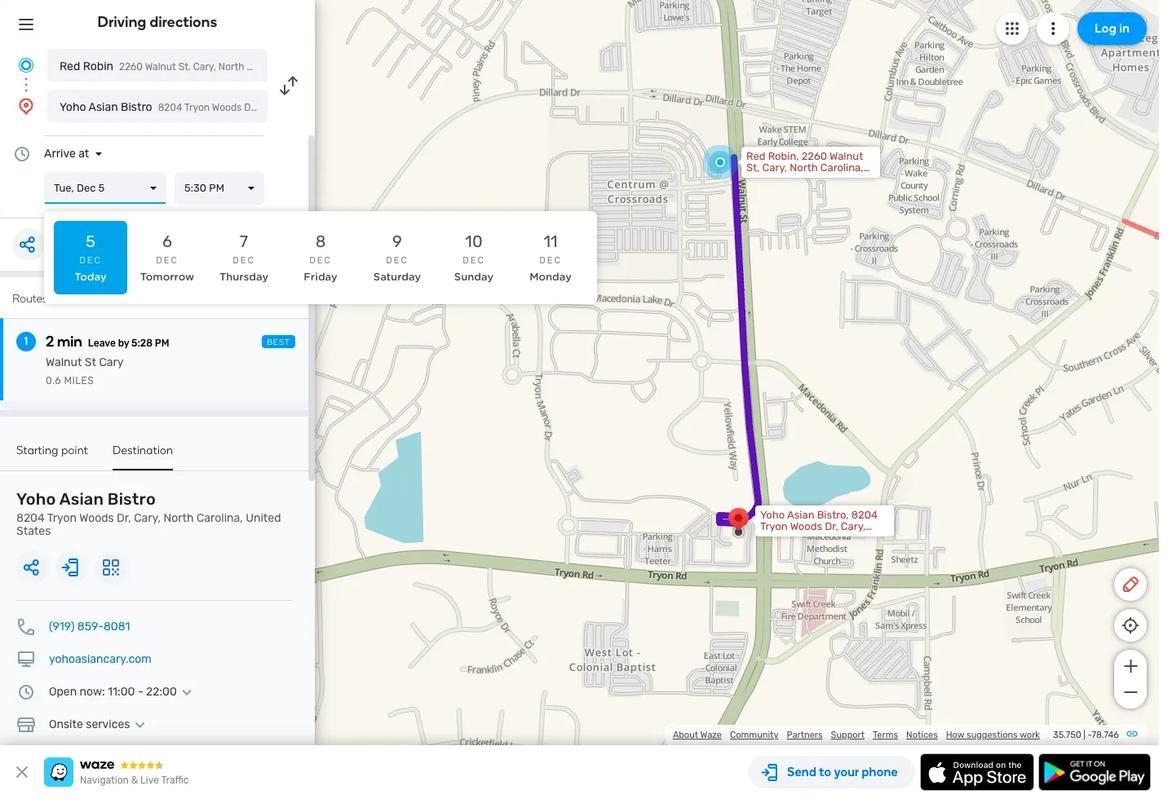 Task type: describe. For each thing, give the bounding box(es) containing it.
|
[[1084, 730, 1086, 741]]

cary
[[99, 356, 124, 370]]

35.750
[[1053, 730, 1082, 741]]

miles
[[64, 375, 94, 387]]

10
[[465, 232, 483, 251]]

8 option
[[284, 221, 357, 295]]

11
[[544, 232, 558, 251]]

driving
[[98, 13, 146, 31]]

community link
[[730, 730, 779, 741]]

dec for 11
[[540, 255, 562, 266]]

yoho asian bistro 8204 tryon woods dr, cary, north carolina, united states
[[16, 490, 281, 539]]

yoho asian bistro button
[[47, 90, 268, 122]]

starting point button
[[16, 444, 88, 469]]

dec for 5
[[79, 255, 102, 266]]

store image
[[16, 716, 36, 735]]

st
[[85, 356, 96, 370]]

work
[[1020, 730, 1040, 741]]

now:
[[80, 685, 105, 699]]

yoho for yoho asian bistro 8204 tryon woods dr, cary, north carolina, united states
[[16, 490, 56, 509]]

partners
[[787, 730, 823, 741]]

7 dec thursday
[[219, 232, 269, 283]]

navigation
[[80, 775, 129, 787]]

min
[[57, 333, 82, 351]]

today
[[75, 271, 107, 283]]

yohoasiancary.com link
[[49, 653, 152, 667]]

11 dec monday
[[530, 232, 572, 283]]

traffic
[[161, 775, 189, 787]]

united for robin,
[[747, 173, 779, 185]]

11 option
[[514, 221, 588, 295]]

red robin 2260 walnut st, cary, north carolina, united states
[[60, 60, 351, 73]]

navigation & live traffic
[[80, 775, 189, 787]]

support link
[[831, 730, 865, 741]]

cary, inside yoho asian bistro 8204 tryon woods dr, cary, north carolina, united states
[[134, 512, 161, 525]]

by
[[118, 338, 129, 349]]

about waze community partners support terms notices how suggestions work
[[673, 730, 1040, 741]]

directions
[[150, 13, 217, 31]]

about
[[673, 730, 699, 741]]

yoho asian bistro
[[60, 100, 152, 114]]

woods
[[79, 512, 114, 525]]

dec for 10
[[463, 255, 485, 266]]

starting
[[16, 444, 58, 458]]

1 vertical spatial clock image
[[16, 683, 36, 703]]

onsite
[[49, 718, 83, 732]]

destination
[[113, 444, 173, 458]]

1
[[24, 335, 28, 348]]

8 dec friday
[[304, 232, 338, 283]]

78.746
[[1092, 730, 1120, 741]]

red for robin,
[[747, 150, 766, 162]]

22:00
[[146, 685, 177, 699]]

2 min leave by 5:28 pm
[[46, 333, 169, 351]]

0 vertical spatial -
[[138, 685, 143, 699]]

live
[[140, 775, 159, 787]]

current location image
[[16, 55, 36, 75]]

dec for 7
[[233, 255, 255, 266]]

walnut for robin,
[[830, 150, 864, 162]]

2
[[46, 333, 54, 351]]

10 dec sunday
[[454, 232, 494, 283]]

sunday
[[454, 271, 494, 283]]

2260 for robin
[[119, 61, 143, 73]]

north inside yoho asian bistro 8204 tryon woods dr, cary, north carolina, united states
[[164, 512, 194, 525]]

terms
[[873, 730, 898, 741]]

onsite services button
[[49, 718, 150, 732]]

at
[[78, 147, 89, 161]]

call image
[[16, 618, 36, 637]]

partners link
[[787, 730, 823, 741]]

cary, for robin
[[193, 61, 216, 73]]

destination button
[[113, 444, 173, 471]]

7 option
[[207, 221, 281, 295]]

0 vertical spatial clock image
[[12, 144, 32, 164]]

5:28
[[131, 338, 153, 349]]

tryon
[[47, 512, 77, 525]]

chevron down image
[[177, 686, 197, 699]]

thursday
[[219, 271, 269, 283]]

point
[[61, 444, 88, 458]]

35.750 | -78.746
[[1053, 730, 1120, 741]]

suggestions
[[967, 730, 1018, 741]]

st, for robin
[[178, 61, 191, 73]]

6 option
[[131, 221, 204, 295]]

leave
[[88, 338, 116, 349]]

x image
[[12, 763, 32, 783]]

red robin, 2260 walnut st, cary, north carolina, united states
[[747, 150, 864, 185]]

(919) 859-8081 link
[[49, 620, 130, 634]]

carolina, inside yoho asian bistro 8204 tryon woods dr, cary, north carolina, united states
[[197, 512, 243, 525]]

about waze link
[[673, 730, 722, 741]]

st, for robin,
[[747, 162, 760, 174]]

5:30
[[184, 182, 207, 194]]

united inside yoho asian bistro 8204 tryon woods dr, cary, north carolina, united states
[[246, 512, 281, 525]]

robin
[[83, 60, 113, 73]]

&
[[131, 775, 138, 787]]

carolina, for robin
[[247, 61, 287, 73]]

1 vertical spatial -
[[1088, 730, 1092, 741]]

5 dec today
[[75, 232, 107, 283]]



Task type: locate. For each thing, give the bounding box(es) containing it.
walnut inside red robin, 2260 walnut st, cary, north carolina, united states
[[830, 150, 864, 162]]

bistro up dr,
[[108, 490, 156, 509]]

cary, inside red robin, 2260 walnut st, cary, north carolina, united states
[[763, 162, 787, 174]]

11:00
[[108, 685, 135, 699]]

services
[[86, 718, 130, 732]]

carolina, inside red robin 2260 walnut st, cary, north carolina, united states
[[247, 61, 287, 73]]

tue, dec 5 list box
[[44, 172, 166, 205]]

2 vertical spatial carolina,
[[197, 512, 243, 525]]

0 vertical spatial 2260
[[119, 61, 143, 73]]

best
[[267, 338, 290, 348]]

1 horizontal spatial carolina,
[[247, 61, 287, 73]]

1 horizontal spatial united
[[289, 61, 319, 73]]

dec up saturday
[[386, 255, 409, 266]]

2260 inside red robin, 2260 walnut st, cary, north carolina, united states
[[802, 150, 827, 162]]

dec for 6
[[156, 255, 178, 266]]

0 horizontal spatial walnut
[[46, 356, 82, 370]]

tue, dec 5
[[54, 182, 105, 194]]

yoho for yoho asian bistro
[[60, 100, 86, 114]]

dec inside 10 dec sunday
[[463, 255, 485, 266]]

2 vertical spatial states
[[16, 525, 51, 539]]

arrive at
[[44, 147, 89, 161]]

2 horizontal spatial carolina,
[[821, 162, 864, 174]]

clock image left arrive
[[12, 144, 32, 164]]

zoom in image
[[1121, 657, 1141, 676]]

link image
[[1126, 728, 1139, 741]]

2260 right robin
[[119, 61, 143, 73]]

waze
[[701, 730, 722, 741]]

1 horizontal spatial north
[[219, 61, 244, 73]]

0 vertical spatial north
[[219, 61, 244, 73]]

1 horizontal spatial pm
[[209, 182, 224, 194]]

0 horizontal spatial st,
[[178, 61, 191, 73]]

5 up today
[[86, 232, 95, 251]]

1 vertical spatial 2260
[[802, 150, 827, 162]]

clock image
[[12, 144, 32, 164], [16, 683, 36, 703]]

red for robin
[[60, 60, 80, 73]]

open now: 11:00 - 22:00 button
[[49, 685, 197, 699]]

asian down robin
[[89, 100, 118, 114]]

1 vertical spatial yoho
[[16, 490, 56, 509]]

1 vertical spatial st,
[[747, 162, 760, 174]]

starting point
[[16, 444, 88, 458]]

pm inside "2 min leave by 5:28 pm"
[[155, 338, 169, 349]]

9
[[393, 232, 402, 251]]

1 vertical spatial states
[[782, 173, 814, 185]]

(919) 859-8081
[[49, 620, 130, 634]]

1 horizontal spatial states
[[322, 61, 351, 73]]

1 horizontal spatial walnut
[[145, 61, 176, 73]]

united inside red robin 2260 walnut st, cary, north carolina, united states
[[289, 61, 319, 73]]

2260 inside red robin 2260 walnut st, cary, north carolina, united states
[[119, 61, 143, 73]]

dec inside 6 dec tomorrow
[[156, 255, 178, 266]]

0 horizontal spatial united
[[246, 512, 281, 525]]

859-
[[77, 620, 104, 634]]

0 horizontal spatial north
[[164, 512, 194, 525]]

walnut for robin
[[145, 61, 176, 73]]

1 vertical spatial united
[[747, 173, 779, 185]]

open now: 11:00 - 22:00
[[49, 685, 177, 699]]

0 vertical spatial st,
[[178, 61, 191, 73]]

monday
[[530, 271, 572, 283]]

saturday
[[374, 271, 421, 283]]

2 vertical spatial walnut
[[46, 356, 82, 370]]

north for robin
[[219, 61, 244, 73]]

walnut inside red robin 2260 walnut st, cary, north carolina, united states
[[145, 61, 176, 73]]

states inside red robin 2260 walnut st, cary, north carolina, united states
[[322, 61, 351, 73]]

1 horizontal spatial 2260
[[802, 150, 827, 162]]

7
[[240, 232, 248, 251]]

asian
[[89, 100, 118, 114], [59, 490, 104, 509]]

dec for 9
[[386, 255, 409, 266]]

0 vertical spatial walnut
[[145, 61, 176, 73]]

yoho inside button
[[60, 100, 86, 114]]

pm
[[209, 182, 224, 194], [155, 338, 169, 349]]

5 right tue,
[[98, 182, 105, 194]]

1 vertical spatial walnut
[[830, 150, 864, 162]]

chevron down image
[[130, 719, 150, 732]]

1 vertical spatial north
[[790, 162, 818, 174]]

2260 right robin,
[[802, 150, 827, 162]]

dec right tue,
[[77, 182, 96, 194]]

red inside red robin, 2260 walnut st, cary, north carolina, united states
[[747, 150, 766, 162]]

states for robin,
[[782, 173, 814, 185]]

walnut up 0.6
[[46, 356, 82, 370]]

0 vertical spatial red
[[60, 60, 80, 73]]

dec up 'tomorrow' at the top left of page
[[156, 255, 178, 266]]

clock image down computer "image"
[[16, 683, 36, 703]]

0 vertical spatial 5
[[98, 182, 105, 194]]

10 option
[[437, 221, 511, 295]]

5 inside tue, dec 5 list box
[[98, 182, 105, 194]]

2 vertical spatial north
[[164, 512, 194, 525]]

5 option
[[54, 221, 127, 295]]

states
[[322, 61, 351, 73], [782, 173, 814, 185], [16, 525, 51, 539]]

0 vertical spatial bistro
[[121, 100, 152, 114]]

0 horizontal spatial 2260
[[119, 61, 143, 73]]

pencil image
[[1121, 575, 1141, 595]]

dec up the friday
[[309, 255, 332, 266]]

dr,
[[117, 512, 131, 525]]

dec up today
[[79, 255, 102, 266]]

states inside yoho asian bistro 8204 tryon woods dr, cary, north carolina, united states
[[16, 525, 51, 539]]

2 horizontal spatial walnut
[[830, 150, 864, 162]]

st,
[[178, 61, 191, 73], [747, 162, 760, 174]]

dec inside 8 dec friday
[[309, 255, 332, 266]]

united inside red robin, 2260 walnut st, cary, north carolina, united states
[[747, 173, 779, 185]]

how
[[946, 730, 965, 741]]

1 vertical spatial red
[[747, 150, 766, 162]]

dec inside 11 dec monday
[[540, 255, 562, 266]]

dec inside 9 dec saturday
[[386, 255, 409, 266]]

2 horizontal spatial states
[[782, 173, 814, 185]]

9 option
[[361, 221, 434, 295]]

dec up thursday
[[233, 255, 255, 266]]

st, inside red robin, 2260 walnut st, cary, north carolina, united states
[[747, 162, 760, 174]]

north inside red robin 2260 walnut st, cary, north carolina, united states
[[219, 61, 244, 73]]

bistro for yoho asian bistro 8204 tryon woods dr, cary, north carolina, united states
[[108, 490, 156, 509]]

states inside red robin, 2260 walnut st, cary, north carolina, united states
[[782, 173, 814, 185]]

1 vertical spatial pm
[[155, 338, 169, 349]]

5:30 pm
[[184, 182, 224, 194]]

walnut
[[145, 61, 176, 73], [830, 150, 864, 162], [46, 356, 82, 370]]

pm right 5:30
[[209, 182, 224, 194]]

1 vertical spatial 5
[[86, 232, 95, 251]]

states for robin
[[322, 61, 351, 73]]

-
[[138, 685, 143, 699], [1088, 730, 1092, 741]]

onsite services
[[49, 718, 130, 732]]

carolina, inside red robin, 2260 walnut st, cary, north carolina, united states
[[821, 162, 864, 174]]

red left robin,
[[747, 150, 766, 162]]

terms link
[[873, 730, 898, 741]]

0 horizontal spatial yoho
[[16, 490, 56, 509]]

2 horizontal spatial united
[[747, 173, 779, 185]]

8
[[315, 232, 326, 251]]

1 horizontal spatial red
[[747, 150, 766, 162]]

2260 for robin,
[[802, 150, 827, 162]]

bistro for yoho asian bistro
[[121, 100, 152, 114]]

dec inside 7 dec thursday
[[233, 255, 255, 266]]

notices link
[[907, 730, 938, 741]]

- right |
[[1088, 730, 1092, 741]]

5 inside 5 dec today
[[86, 232, 95, 251]]

2260
[[119, 61, 143, 73], [802, 150, 827, 162]]

asian for yoho asian bistro
[[89, 100, 118, 114]]

asian up woods
[[59, 490, 104, 509]]

bistro inside button
[[121, 100, 152, 114]]

0 vertical spatial asian
[[89, 100, 118, 114]]

yoho up the 8204 on the left
[[16, 490, 56, 509]]

carolina, for robin,
[[821, 162, 864, 174]]

1 vertical spatial asian
[[59, 490, 104, 509]]

walnut inside the walnut st cary 0.6 miles
[[46, 356, 82, 370]]

1 vertical spatial bistro
[[108, 490, 156, 509]]

0 horizontal spatial pm
[[155, 338, 169, 349]]

1 horizontal spatial st,
[[747, 162, 760, 174]]

1 vertical spatial cary,
[[763, 162, 787, 174]]

united for robin
[[289, 61, 319, 73]]

cary, for robin,
[[763, 162, 787, 174]]

cary,
[[193, 61, 216, 73], [763, 162, 787, 174], [134, 512, 161, 525]]

location image
[[16, 96, 36, 116]]

0 vertical spatial cary,
[[193, 61, 216, 73]]

support
[[831, 730, 865, 741]]

zoom out image
[[1121, 683, 1141, 703]]

asian inside button
[[89, 100, 118, 114]]

0 horizontal spatial -
[[138, 685, 143, 699]]

how suggestions work link
[[946, 730, 1040, 741]]

north inside red robin, 2260 walnut st, cary, north carolina, united states
[[790, 162, 818, 174]]

driving directions
[[98, 13, 217, 31]]

0 horizontal spatial 5
[[86, 232, 95, 251]]

dec up sunday
[[463, 255, 485, 266]]

1 horizontal spatial yoho
[[60, 100, 86, 114]]

united
[[289, 61, 319, 73], [747, 173, 779, 185], [246, 512, 281, 525]]

0 vertical spatial states
[[322, 61, 351, 73]]

5:30 pm list box
[[175, 172, 264, 205]]

arrive
[[44, 147, 76, 161]]

asian for yoho asian bistro 8204 tryon woods dr, cary, north carolina, united states
[[59, 490, 104, 509]]

- right '11:00' at the bottom
[[138, 685, 143, 699]]

north
[[219, 61, 244, 73], [790, 162, 818, 174], [164, 512, 194, 525]]

north for robin,
[[790, 162, 818, 174]]

cary, inside red robin 2260 walnut st, cary, north carolina, united states
[[193, 61, 216, 73]]

0 horizontal spatial carolina,
[[197, 512, 243, 525]]

2 vertical spatial united
[[246, 512, 281, 525]]

2 horizontal spatial cary,
[[763, 162, 787, 174]]

yoho
[[60, 100, 86, 114], [16, 490, 56, 509]]

9 dec saturday
[[374, 232, 421, 283]]

walnut up yoho asian bistro button
[[145, 61, 176, 73]]

1 horizontal spatial cary,
[[193, 61, 216, 73]]

0 vertical spatial pm
[[209, 182, 224, 194]]

yoho inside yoho asian bistro 8204 tryon woods dr, cary, north carolina, united states
[[16, 490, 56, 509]]

tomorrow
[[140, 271, 194, 283]]

6
[[162, 232, 172, 251]]

community
[[730, 730, 779, 741]]

asian inside yoho asian bistro 8204 tryon woods dr, cary, north carolina, united states
[[59, 490, 104, 509]]

1 vertical spatial carolina,
[[821, 162, 864, 174]]

tue,
[[54, 182, 74, 194]]

st, left robin,
[[747, 162, 760, 174]]

walnut right robin,
[[830, 150, 864, 162]]

yohoasiancary.com
[[49, 653, 152, 667]]

0 vertical spatial yoho
[[60, 100, 86, 114]]

yoho right location icon
[[60, 100, 86, 114]]

bistro down red robin 2260 walnut st, cary, north carolina, united states
[[121, 100, 152, 114]]

red left robin
[[60, 60, 80, 73]]

notices
[[907, 730, 938, 741]]

8081
[[104, 620, 130, 634]]

(919)
[[49, 620, 75, 634]]

st, down directions
[[178, 61, 191, 73]]

dec up monday
[[540, 255, 562, 266]]

0.6
[[46, 375, 61, 387]]

0 vertical spatial united
[[289, 61, 319, 73]]

pm inside list box
[[209, 182, 224, 194]]

dec for 8
[[309, 255, 332, 266]]

2 vertical spatial cary,
[[134, 512, 161, 525]]

0 vertical spatial carolina,
[[247, 61, 287, 73]]

open
[[49, 685, 77, 699]]

st, inside red robin 2260 walnut st, cary, north carolina, united states
[[178, 61, 191, 73]]

dec for tue,
[[77, 182, 96, 194]]

2 horizontal spatial north
[[790, 162, 818, 174]]

0 horizontal spatial cary,
[[134, 512, 161, 525]]

computer image
[[16, 650, 36, 670]]

0 horizontal spatial red
[[60, 60, 80, 73]]

8204
[[16, 512, 45, 525]]

dec
[[77, 182, 96, 194], [79, 255, 102, 266], [156, 255, 178, 266], [233, 255, 255, 266], [309, 255, 332, 266], [386, 255, 409, 266], [463, 255, 485, 266], [540, 255, 562, 266]]

pm right 5:28
[[155, 338, 169, 349]]

friday
[[304, 271, 338, 283]]

1 horizontal spatial 5
[[98, 182, 105, 194]]

0 horizontal spatial states
[[16, 525, 51, 539]]

bistro inside yoho asian bistro 8204 tryon woods dr, cary, north carolina, united states
[[108, 490, 156, 509]]

6 dec tomorrow
[[140, 232, 194, 283]]

dec inside list box
[[77, 182, 96, 194]]

dec inside 5 dec today
[[79, 255, 102, 266]]

bistro
[[121, 100, 152, 114], [108, 490, 156, 509]]

routes
[[12, 292, 48, 306]]

1 horizontal spatial -
[[1088, 730, 1092, 741]]



Task type: vqa. For each thing, say whether or not it's contained in the screenshot.
Denver,
no



